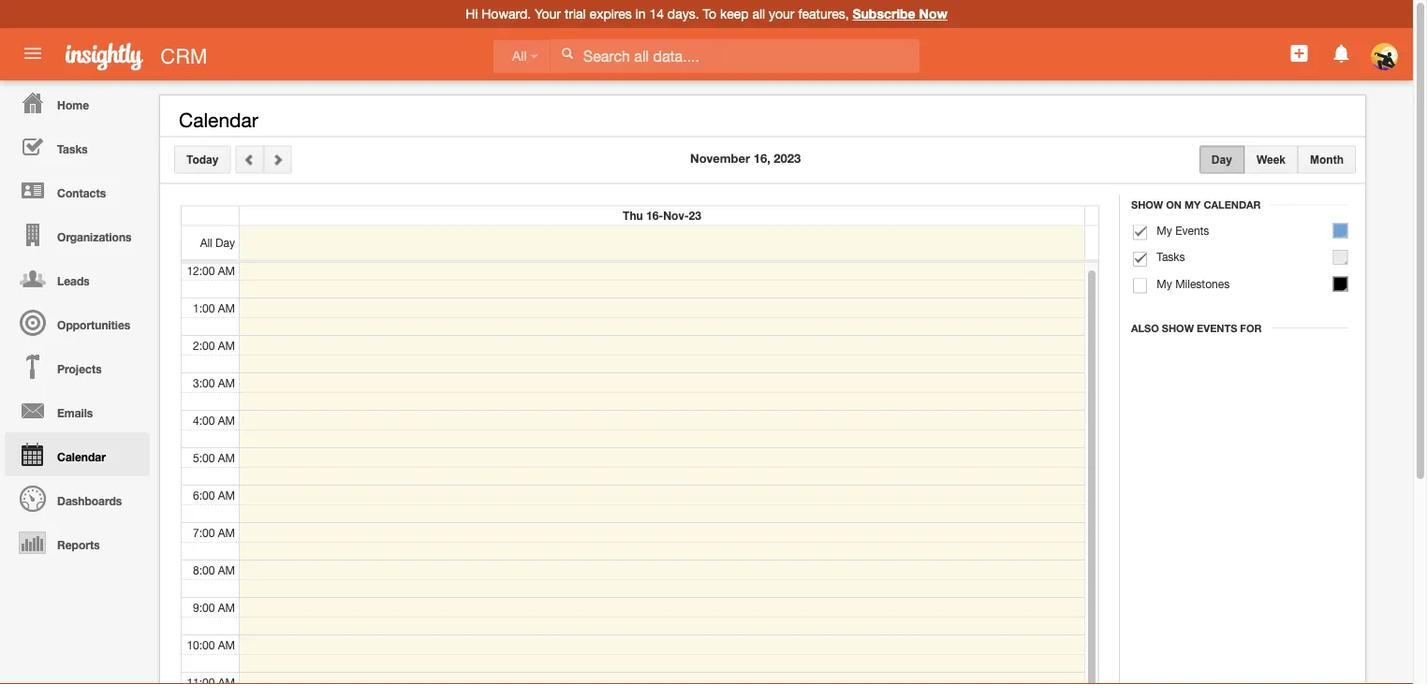 Task type: locate. For each thing, give the bounding box(es) containing it.
all
[[753, 6, 766, 22]]

3 am from the top
[[218, 339, 235, 352]]

calendar
[[179, 109, 258, 132], [1204, 199, 1262, 211], [57, 451, 106, 464]]

all down howard.
[[513, 49, 527, 64]]

navigation
[[0, 81, 150, 565]]

1 horizontal spatial day
[[1212, 153, 1233, 166]]

12:00 am
[[187, 264, 235, 277]]

all for all day
[[200, 237, 212, 250]]

all up 12:00 am
[[200, 237, 212, 250]]

am right 10:00
[[218, 639, 235, 652]]

opportunities
[[57, 319, 130, 332]]

6 am from the top
[[218, 451, 235, 464]]

reports link
[[5, 521, 150, 565]]

2:00 am
[[193, 339, 235, 352]]

8 am from the top
[[218, 526, 235, 539]]

2 am from the top
[[218, 301, 235, 314]]

all
[[513, 49, 527, 64], [200, 237, 212, 250]]

events
[[1176, 224, 1210, 237], [1198, 322, 1238, 335]]

day
[[1212, 153, 1233, 166], [216, 237, 235, 250]]

am for 12:00 am
[[218, 264, 235, 277]]

6:00 am
[[193, 489, 235, 502]]

my right on
[[1185, 199, 1202, 211]]

show
[[1132, 199, 1164, 211], [1163, 322, 1195, 335]]

0 horizontal spatial tasks
[[57, 142, 88, 156]]

0 horizontal spatial day
[[216, 237, 235, 250]]

am right 8:00
[[218, 564, 235, 577]]

1 vertical spatial tasks
[[1158, 251, 1186, 264]]

1 am from the top
[[218, 264, 235, 277]]

keep
[[720, 6, 749, 22]]

days.
[[668, 6, 700, 22]]

events down show on my calendar in the right top of the page
[[1176, 224, 1210, 237]]

1 horizontal spatial all
[[513, 49, 527, 64]]

show left on
[[1132, 199, 1164, 211]]

am right the 2:00 in the left of the page
[[218, 339, 235, 352]]

1 vertical spatial day
[[216, 237, 235, 250]]

am right 9:00
[[218, 601, 235, 614]]

0 vertical spatial day
[[1212, 153, 1233, 166]]

3:00
[[193, 376, 215, 389]]

day left "week"
[[1212, 153, 1233, 166]]

am right 7:00
[[218, 526, 235, 539]]

Search all data.... text field
[[551, 39, 920, 73]]

my events
[[1158, 224, 1210, 237]]

1 vertical spatial events
[[1198, 322, 1238, 335]]

9 am from the top
[[218, 564, 235, 577]]

am right 5:00
[[218, 451, 235, 464]]

10 am from the top
[[218, 601, 235, 614]]

show right also
[[1163, 322, 1195, 335]]

0 horizontal spatial calendar
[[57, 451, 106, 464]]

organizations link
[[5, 213, 150, 257]]

howard.
[[482, 6, 531, 22]]

events left for at the right top of page
[[1198, 322, 1238, 335]]

16,
[[754, 151, 771, 166]]

0 vertical spatial events
[[1176, 224, 1210, 237]]

contacts
[[57, 186, 106, 200]]

0 vertical spatial all
[[513, 49, 527, 64]]

my right my events checkbox
[[1158, 224, 1173, 237]]

november
[[691, 151, 751, 166]]

trial
[[565, 6, 586, 22]]

am for 10:00 am
[[218, 639, 235, 652]]

am right 6:00
[[218, 489, 235, 502]]

dashboards link
[[5, 477, 150, 521]]

my for my milestones
[[1158, 277, 1173, 290]]

4:00
[[193, 414, 215, 427]]

leads
[[57, 275, 90, 288]]

am right 3:00
[[218, 376, 235, 389]]

all link
[[494, 40, 550, 73]]

am for 7:00 am
[[218, 526, 235, 539]]

0 vertical spatial tasks
[[57, 142, 88, 156]]

tasks link
[[5, 125, 150, 169]]

6:00
[[193, 489, 215, 502]]

day inside button
[[1212, 153, 1233, 166]]

to
[[703, 6, 717, 22]]

my right the my milestones option
[[1158, 277, 1173, 290]]

1 horizontal spatial tasks
[[1158, 251, 1186, 264]]

your
[[769, 6, 795, 22]]

0 horizontal spatial all
[[200, 237, 212, 250]]

1 horizontal spatial calendar
[[179, 109, 258, 132]]

tasks down the my events on the top right of page
[[1158, 251, 1186, 264]]

10:00
[[187, 639, 215, 652]]

14
[[650, 6, 664, 22]]

calendar down the day button in the right of the page
[[1204, 199, 1262, 211]]

am right 12:00
[[218, 264, 235, 277]]

23
[[689, 209, 702, 223]]

12:00
[[187, 264, 215, 277]]

in
[[636, 6, 646, 22]]

subscribe
[[853, 6, 916, 22]]

features,
[[799, 6, 849, 22]]

7 am from the top
[[218, 489, 235, 502]]

am right 1:00
[[218, 301, 235, 314]]

11 am from the top
[[218, 639, 235, 652]]

2 horizontal spatial calendar
[[1204, 199, 1262, 211]]

week button
[[1245, 146, 1299, 174]]

milestones
[[1176, 277, 1230, 290]]

navigation containing home
[[0, 81, 150, 565]]

2:00
[[193, 339, 215, 352]]

2 vertical spatial my
[[1158, 277, 1173, 290]]

previous image
[[243, 153, 256, 166]]

calendar up today
[[179, 109, 258, 132]]

all day
[[200, 237, 235, 250]]

9:00
[[193, 601, 215, 614]]

10:00 am
[[187, 639, 235, 652]]

1 vertical spatial my
[[1158, 224, 1173, 237]]

calendar up the dashboards link
[[57, 451, 106, 464]]

1:00
[[193, 301, 215, 314]]

emails link
[[5, 389, 150, 433]]

am right 4:00
[[218, 414, 235, 427]]

tasks up contacts link
[[57, 142, 88, 156]]

today button
[[174, 146, 231, 174]]

now
[[920, 6, 948, 22]]

month button
[[1299, 146, 1357, 174]]

4 am from the top
[[218, 376, 235, 389]]

my
[[1185, 199, 1202, 211], [1158, 224, 1173, 237], [1158, 277, 1173, 290]]

am
[[218, 264, 235, 277], [218, 301, 235, 314], [218, 339, 235, 352], [218, 376, 235, 389], [218, 414, 235, 427], [218, 451, 235, 464], [218, 489, 235, 502], [218, 526, 235, 539], [218, 564, 235, 577], [218, 601, 235, 614], [218, 639, 235, 652]]

home link
[[5, 81, 150, 125]]

1 vertical spatial show
[[1163, 322, 1195, 335]]

0 vertical spatial calendar
[[179, 109, 258, 132]]

1 vertical spatial all
[[200, 237, 212, 250]]

5:00 am
[[193, 451, 235, 464]]

day up 12:00 am
[[216, 237, 235, 250]]

reports
[[57, 539, 100, 552]]

tasks
[[57, 142, 88, 156], [1158, 251, 1186, 264]]

5 am from the top
[[218, 414, 235, 427]]



Task type: vqa. For each thing, say whether or not it's contained in the screenshot.
AM corresponding to 12:00 AM
yes



Task type: describe. For each thing, give the bounding box(es) containing it.
for
[[1241, 322, 1262, 335]]

subscribe now link
[[853, 6, 948, 22]]

expires
[[590, 6, 632, 22]]

organizations
[[57, 231, 132, 244]]

your
[[535, 6, 561, 22]]

Tasks checkbox
[[1134, 252, 1148, 267]]

notifications image
[[1331, 42, 1354, 65]]

on
[[1167, 199, 1182, 211]]

0 vertical spatial show
[[1132, 199, 1164, 211]]

5:00
[[193, 451, 215, 464]]

hi howard. your trial expires in 14 days. to keep all your features, subscribe now
[[466, 6, 948, 22]]

16-
[[647, 209, 664, 223]]

0 vertical spatial my
[[1185, 199, 1202, 211]]

8:00 am
[[193, 564, 235, 577]]

also
[[1132, 322, 1160, 335]]

thu 16-nov-23
[[623, 209, 702, 223]]

month
[[1311, 153, 1345, 166]]

next image
[[271, 153, 284, 166]]

am for 4:00 am
[[218, 414, 235, 427]]

leads link
[[5, 257, 150, 301]]

today
[[186, 153, 219, 166]]

home
[[57, 98, 89, 112]]

8:00
[[193, 564, 215, 577]]

projects
[[57, 363, 102, 376]]

day button
[[1200, 146, 1245, 174]]

My Events checkbox
[[1134, 225, 1148, 240]]

dashboards
[[57, 495, 122, 508]]

am for 9:00 am
[[218, 601, 235, 614]]

am for 2:00 am
[[218, 339, 235, 352]]

my milestones
[[1158, 277, 1230, 290]]

thu
[[623, 209, 643, 223]]

my for my events
[[1158, 224, 1173, 237]]

november 16, 2023
[[691, 151, 801, 166]]

tasks inside tasks link
[[57, 142, 88, 156]]

1 vertical spatial calendar
[[1204, 199, 1262, 211]]

white image
[[561, 47, 574, 60]]

projects link
[[5, 345, 150, 389]]

week
[[1257, 153, 1287, 166]]

7:00 am
[[193, 526, 235, 539]]

contacts link
[[5, 169, 150, 213]]

2023
[[774, 151, 801, 166]]

nov-
[[664, 209, 689, 223]]

am for 5:00 am
[[218, 451, 235, 464]]

4:00 am
[[193, 414, 235, 427]]

crm
[[161, 44, 207, 68]]

hi
[[466, 6, 478, 22]]

calendar link
[[5, 433, 150, 477]]

9:00 am
[[193, 601, 235, 614]]

also show events for
[[1132, 322, 1262, 335]]

1:00 am
[[193, 301, 235, 314]]

My Milestones checkbox
[[1134, 279, 1148, 294]]

am for 1:00 am
[[218, 301, 235, 314]]

am for 3:00 am
[[218, 376, 235, 389]]

all for all
[[513, 49, 527, 64]]

3:00 am
[[193, 376, 235, 389]]

emails
[[57, 407, 93, 420]]

opportunities link
[[5, 301, 150, 345]]

2 vertical spatial calendar
[[57, 451, 106, 464]]

show on my calendar
[[1132, 199, 1262, 211]]

am for 8:00 am
[[218, 564, 235, 577]]

am for 6:00 am
[[218, 489, 235, 502]]

7:00
[[193, 526, 215, 539]]



